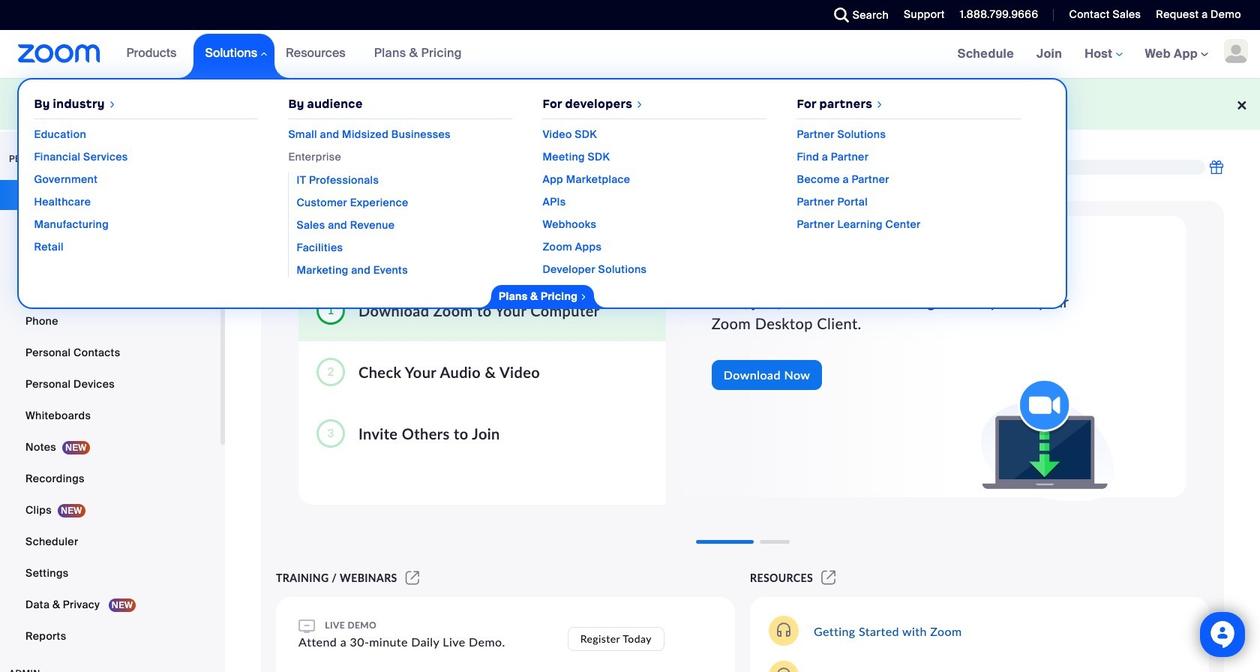 Task type: vqa. For each thing, say whether or not it's contained in the screenshot.
Personal Menu menu
yes



Task type: locate. For each thing, give the bounding box(es) containing it.
window new image
[[403, 572, 422, 585], [819, 572, 839, 585]]

0 horizontal spatial window new image
[[403, 572, 422, 585]]

zoom logo image
[[18, 44, 100, 63]]

banner
[[0, 30, 1261, 309]]

1 horizontal spatial window new image
[[819, 572, 839, 585]]

footer
[[0, 78, 1261, 130]]



Task type: describe. For each thing, give the bounding box(es) containing it.
profile picture image
[[1225, 39, 1249, 63]]

meetings navigation
[[947, 30, 1261, 79]]

1 window new image from the left
[[403, 572, 422, 585]]

personal menu menu
[[0, 180, 221, 653]]

product information navigation
[[18, 30, 1068, 309]]

2 window new image from the left
[[819, 572, 839, 585]]



